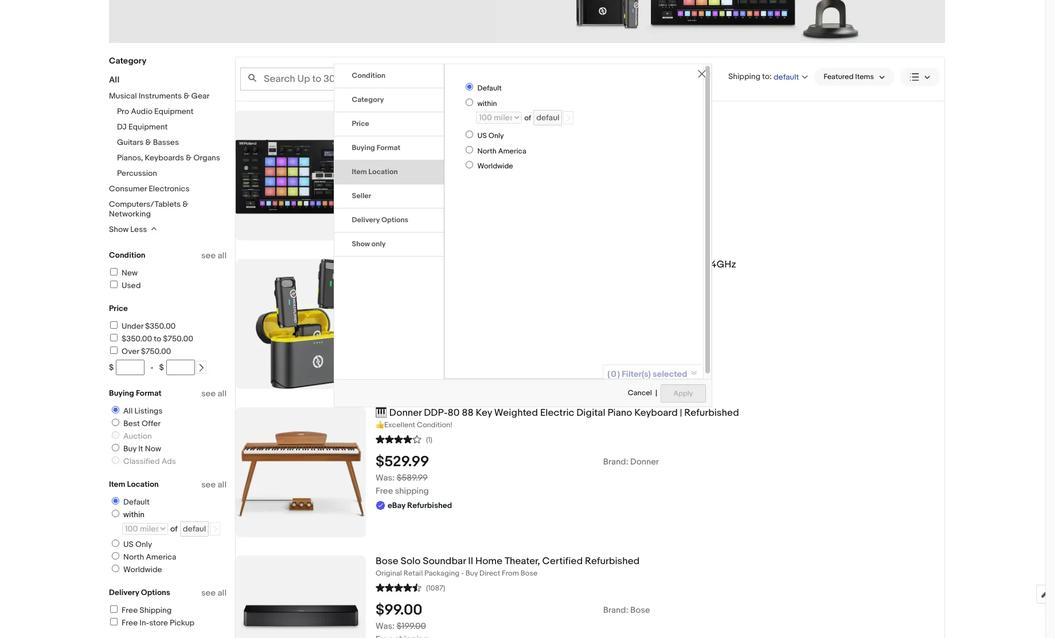 Task type: vqa. For each thing, say whether or not it's contained in the screenshot.
description
no



Task type: describe. For each thing, give the bounding box(es) containing it.
free shipping link
[[108, 606, 172, 616]]

microphone,
[[531, 259, 587, 271]]

piano
[[608, 408, 632, 419]]

within radio
[[466, 99, 473, 106]]

1 vertical spatial price
[[109, 304, 128, 314]]

1 horizontal spatial bose
[[521, 569, 538, 579]]

$529.99
[[376, 454, 429, 471]]

instruments
[[139, 91, 182, 101]]

pickup
[[170, 619, 195, 629]]

Used checkbox
[[110, 281, 118, 289]]

gear
[[191, 91, 210, 101]]

$527.99
[[376, 131, 428, 149]]

direct
[[480, 569, 500, 579]]

Maximum Value text field
[[166, 360, 195, 376]]

1 vertical spatial $350.00
[[122, 334, 152, 344]]

all for buying format
[[218, 389, 227, 400]]

roland
[[376, 111, 407, 122]]

ebay refurbished for $527.99
[[388, 166, 452, 175]]

0 vertical spatial equipment
[[154, 107, 193, 116]]

best offer link
[[107, 419, 163, 429]]

1 vertical spatial buying format
[[109, 389, 162, 399]]

over
[[122, 347, 139, 357]]

was: for $589.99
[[376, 473, 395, 484]]

1 horizontal spatial delivery
[[352, 216, 380, 225]]

free for free in-store pickup
[[122, 619, 138, 629]]

hollyland lark m1 wireless lavalier microphone, noise cancellation 656ft 2.4ghz link
[[376, 259, 945, 271]]

weighted
[[494, 408, 538, 419]]

see for delivery options
[[201, 588, 216, 599]]

(1087)
[[426, 584, 445, 594]]

within for within radio
[[477, 99, 497, 108]]

0 vertical spatial us
[[477, 131, 487, 141]]

see all for condition
[[201, 251, 227, 262]]

default text field
[[180, 522, 209, 537]]

ebay for $529.99
[[388, 501, 406, 511]]

0 vertical spatial condition
[[352, 71, 386, 81]]

free shipping
[[122, 606, 172, 616]]

buy it now
[[123, 445, 161, 454]]

soundbar
[[423, 556, 466, 568]]

roland verselab mv-1 production studio refurbished image
[[236, 111, 366, 241]]

used link
[[108, 281, 141, 291]]

electric
[[540, 408, 574, 419]]

under
[[122, 322, 143, 332]]

consumer
[[109, 184, 147, 194]]

1 vertical spatial options
[[141, 588, 170, 598]]

default link
[[107, 498, 152, 508]]

networking
[[109, 209, 151, 219]]

best
[[123, 419, 140, 429]]

computers/tablets & networking link
[[109, 200, 188, 219]]

all for all musical instruments & gear pro audio equipment dj equipment guitars & basses pianos, keyboards & organs percussion consumer electronics computers/tablets & networking show less
[[109, 75, 119, 85]]

1 vertical spatial us
[[123, 540, 134, 550]]

under $350.00 link
[[108, 322, 176, 332]]

1 horizontal spatial north america radio
[[466, 146, 473, 153]]

basses
[[153, 138, 179, 147]]

all for condition
[[218, 251, 227, 262]]

classified ads link
[[107, 457, 178, 467]]

0 vertical spatial delivery options
[[352, 216, 408, 225]]

us only link
[[107, 540, 154, 550]]

key
[[476, 408, 492, 419]]

1 vertical spatial worldwide radio
[[112, 566, 119, 573]]

2 ebay refurbished from the top
[[388, 301, 452, 311]]

0 vertical spatial america
[[498, 147, 526, 156]]

see for buying format
[[201, 389, 216, 400]]

Auction radio
[[112, 432, 119, 439]]

(1)
[[426, 436, 432, 445]]

show less button
[[109, 225, 157, 235]]

1 horizontal spatial worldwide
[[477, 162, 513, 171]]

1 horizontal spatial worldwide radio
[[466, 161, 473, 169]]

new
[[122, 268, 138, 278]]

verselab
[[409, 111, 449, 122]]

0 vertical spatial $750.00
[[163, 334, 193, 344]]

0 vertical spatial item location
[[352, 168, 398, 177]]

from
[[502, 569, 519, 579]]

buying format inside "tab list"
[[352, 144, 400, 153]]

see all button for buying format
[[201, 389, 227, 400]]

1 vertical spatial only
[[135, 540, 152, 550]]

hollyland lark m1 wireless lavalier microphone, noise cancellation 656ft 2.4ghz
[[376, 259, 736, 271]]

seller
[[352, 192, 371, 201]]

free in-store pickup
[[122, 619, 195, 629]]

go image
[[211, 526, 219, 534]]

0 horizontal spatial item
[[109, 480, 125, 490]]

ddp-
[[424, 408, 448, 419]]

$350.00 to $750.00 link
[[108, 334, 193, 344]]

$99.00
[[376, 602, 423, 620]]

1 horizontal spatial us only radio
[[466, 131, 473, 138]]

$589.99
[[397, 473, 428, 484]]

see all button for item location
[[201, 480, 227, 491]]

0 vertical spatial default radio
[[466, 83, 473, 91]]

bose solo soundbar ii home theater, certified refurbished original retail packaging - buy direct from bose
[[376, 556, 640, 579]]

guitars
[[117, 138, 144, 147]]

see for item location
[[201, 480, 216, 491]]

0 horizontal spatial us only radio
[[112, 540, 119, 548]]

1 vertical spatial equipment
[[128, 122, 168, 132]]

lark
[[420, 259, 438, 271]]

|
[[680, 408, 682, 419]]

$ for maximum value text box
[[159, 363, 164, 373]]

🎹 donner ddp-80 88 key weighted electric digital piano keyboard | refurbished image
[[236, 408, 366, 538]]

0 horizontal spatial condition
[[109, 251, 145, 260]]

0 vertical spatial bose
[[376, 556, 398, 568]]

1 vertical spatial of
[[170, 525, 178, 535]]

1 horizontal spatial us only
[[477, 131, 504, 141]]

new link
[[108, 268, 138, 278]]

All Listings radio
[[112, 407, 119, 414]]

1 horizontal spatial of
[[524, 113, 531, 123]]

computers/tablets
[[109, 200, 181, 209]]

see all for delivery options
[[201, 588, 227, 599]]

donner for brand:
[[630, 457, 659, 468]]

1
[[469, 111, 472, 122]]

all listings
[[123, 407, 163, 416]]

1 vertical spatial $750.00
[[141, 347, 171, 357]]

bose solo soundbar ii home theater, certified refurbished link
[[376, 556, 945, 568]]

in-
[[140, 619, 149, 629]]

1 vertical spatial item location
[[109, 480, 159, 490]]

656ft
[[676, 259, 700, 271]]

1 vertical spatial delivery options
[[109, 588, 170, 598]]

1 vertical spatial america
[[146, 553, 176, 563]]

offer
[[142, 419, 161, 429]]

north america link
[[107, 553, 179, 563]]

(1087) link
[[376, 583, 445, 594]]

organs
[[193, 153, 220, 163]]

all musical instruments & gear pro audio equipment dj equipment guitars & basses pianos, keyboards & organs percussion consumer electronics computers/tablets & networking show less
[[109, 75, 220, 235]]

free inside the brand: donner was: $589.99 free shipping
[[376, 486, 393, 497]]

refurbished inside 🎹 donner ddp-80 88 key weighted electric digital piano keyboard | refurbished 👍excellent condition!
[[684, 408, 739, 419]]

theater,
[[505, 556, 540, 568]]

hollyland lark m1 wireless lavalier microphone, noise cancellation 656ft 2.4ghz image
[[256, 259, 346, 389]]

$ for minimum value text field
[[109, 363, 114, 373]]

used
[[122, 281, 141, 291]]

category inside "tab list"
[[352, 95, 384, 105]]

cancel
[[628, 389, 652, 398]]

1 vertical spatial worldwide
[[123, 566, 162, 575]]

within radio
[[112, 510, 119, 518]]

auction link
[[107, 432, 154, 442]]

0 vertical spatial category
[[109, 56, 146, 67]]

guitars & basses link
[[117, 138, 179, 147]]

musical instruments & gear link
[[109, 91, 210, 101]]

brand: for bose
[[603, 606, 628, 616]]

less
[[130, 225, 147, 235]]

keyboard
[[634, 408, 678, 419]]

1 vertical spatial us only
[[123, 540, 152, 550]]

shipping
[[395, 486, 429, 497]]

refurbished down watching
[[407, 166, 452, 175]]

0 vertical spatial price
[[352, 120, 369, 129]]

Buy It Now radio
[[112, 445, 119, 452]]

Apply submit
[[661, 385, 706, 403]]

studio
[[526, 111, 555, 122]]

$350.00 to $750.00
[[122, 334, 193, 344]]

donner for 🎹
[[389, 408, 422, 419]]

north america radio inside north america 'link'
[[112, 553, 119, 560]]



Task type: locate. For each thing, give the bounding box(es) containing it.
0 horizontal spatial options
[[141, 588, 170, 598]]

donner inside the brand: donner was: $589.99 free shipping
[[630, 457, 659, 468]]

brand: donner was: $589.99 free shipping
[[376, 457, 659, 497]]

format up listings
[[136, 389, 162, 399]]

all for delivery options
[[218, 588, 227, 599]]

1 see from the top
[[201, 251, 216, 262]]

ebay refurbished down shipping
[[388, 501, 452, 511]]

free left shipping
[[376, 486, 393, 497]]

us only up north america 'link'
[[123, 540, 152, 550]]

0 vertical spatial ebay
[[388, 166, 406, 175]]

item location
[[352, 168, 398, 177], [109, 480, 159, 490]]

all inside all musical instruments & gear pro audio equipment dj equipment guitars & basses pianos, keyboards & organs percussion consumer electronics computers/tablets & networking show less
[[109, 75, 119, 85]]

1 horizontal spatial donner
[[630, 457, 659, 468]]

only up north america 'link'
[[135, 540, 152, 550]]

Free Shipping checkbox
[[110, 606, 118, 614]]

was: inside 'brand: bose was: $199.00'
[[376, 622, 395, 633]]

0 vertical spatial north
[[477, 147, 497, 156]]

1 horizontal spatial us
[[477, 131, 487, 141]]

retail
[[404, 569, 423, 579]]

us up north america 'link'
[[123, 540, 134, 550]]

format down roland
[[377, 144, 400, 153]]

item location up default 'link'
[[109, 480, 159, 490]]

$750.00 right "to" on the bottom left
[[163, 334, 193, 344]]

& down electronics at top
[[183, 200, 188, 209]]

ebay down shipping
[[388, 501, 406, 511]]

tab list containing condition
[[334, 64, 444, 257]]

0 vertical spatial of
[[524, 113, 531, 123]]

delivery options up only in the top left of the page
[[352, 216, 408, 225]]

👍excellent
[[376, 421, 415, 430]]

2 vertical spatial bose
[[630, 606, 650, 616]]

$
[[109, 363, 114, 373], [159, 363, 164, 373]]

2 brand: from the top
[[603, 606, 628, 616]]

bose solo soundbar ii home theater, certified refurbished image
[[236, 573, 366, 639]]

1 vertical spatial bose
[[521, 569, 538, 579]]

all for all listings
[[123, 407, 133, 416]]

m1
[[440, 259, 452, 271]]

free for free shipping
[[122, 606, 138, 616]]

0 horizontal spatial price
[[109, 304, 128, 314]]

0 vertical spatial location
[[369, 168, 398, 177]]

item inside "tab list"
[[352, 168, 367, 177]]

0 vertical spatial north america radio
[[466, 146, 473, 153]]

0 vertical spatial was:
[[376, 473, 395, 484]]

brand:
[[603, 457, 628, 468], [603, 606, 628, 616]]

4 all from the top
[[218, 588, 227, 599]]

condition up new
[[109, 251, 145, 260]]

1 vertical spatial buying
[[109, 389, 134, 399]]

3 all from the top
[[218, 480, 227, 491]]

it
[[138, 445, 143, 454]]

item up default 'link'
[[109, 480, 125, 490]]

ebay
[[388, 166, 406, 175], [388, 301, 406, 311], [388, 501, 406, 511]]

3 ebay from the top
[[388, 501, 406, 511]]

all for item location
[[218, 480, 227, 491]]

1 vertical spatial brand:
[[603, 606, 628, 616]]

1 vertical spatial show
[[352, 240, 370, 249]]

worldwide down roland verselab mv-1 production studio refurbished
[[477, 162, 513, 171]]

us only radio down within option
[[112, 540, 119, 548]]

0 horizontal spatial us only
[[123, 540, 152, 550]]

ebay refurbished down lark
[[388, 301, 452, 311]]

1 vertical spatial north america
[[123, 553, 176, 563]]

0 vertical spatial -
[[150, 363, 153, 373]]

only
[[372, 240, 386, 249]]

refurbished up "original retail packaging - buy direct from bose" text box
[[585, 556, 640, 568]]

digital
[[577, 408, 605, 419]]

1 was: from the top
[[376, 473, 395, 484]]

all up musical
[[109, 75, 119, 85]]

of left default text field at the bottom of the page
[[170, 525, 178, 535]]

default radio inside 'link'
[[112, 498, 119, 505]]

bose up original
[[376, 556, 398, 568]]

Worldwide radio
[[466, 161, 473, 169], [112, 566, 119, 573]]

price left roland
[[352, 120, 369, 129]]

cancel button
[[627, 385, 653, 404]]

ebay for $527.99
[[388, 166, 406, 175]]

buying format up 'all listings' link
[[109, 389, 162, 399]]

0 horizontal spatial show
[[109, 225, 129, 235]]

1 horizontal spatial -
[[461, 569, 464, 579]]

2 all from the top
[[218, 389, 227, 400]]

3 see from the top
[[201, 480, 216, 491]]

item location down the 114
[[352, 168, 398, 177]]

1 vertical spatial free
[[122, 606, 138, 616]]

ebay refurbished down watching
[[388, 166, 452, 175]]

114 watching
[[376, 151, 424, 162]]

1 ebay refurbished from the top
[[388, 166, 452, 175]]

worldwide down north america 'link'
[[123, 566, 162, 575]]

1 vertical spatial delivery
[[109, 588, 139, 598]]

options inside "tab list"
[[381, 216, 408, 225]]

north up worldwide link
[[123, 553, 144, 563]]

donner inside 🎹 donner ddp-80 88 key weighted electric digital piano keyboard | refurbished 👍excellent condition!
[[389, 408, 422, 419]]

buy down 'ii'
[[466, 569, 478, 579]]

🎹 donner ddp-80 88 key weighted electric digital piano keyboard | refurbished 👍excellent condition!
[[376, 408, 739, 430]]

0 horizontal spatial $
[[109, 363, 114, 373]]

options up the shipping
[[141, 588, 170, 598]]

under $350.00
[[122, 322, 176, 332]]

1 horizontal spatial show
[[352, 240, 370, 249]]

condition!
[[417, 421, 453, 430]]

auction
[[123, 432, 152, 442]]

Minimum Value text field
[[116, 360, 145, 376]]

north america radio down 1 in the top of the page
[[466, 146, 473, 153]]

dj equipment link
[[117, 122, 168, 132]]

buy inside bose solo soundbar ii home theater, certified refurbished original retail packaging - buy direct from bose
[[466, 569, 478, 579]]

- down over $750.00
[[150, 363, 153, 373]]

america
[[498, 147, 526, 156], [146, 553, 176, 563]]

see all button for delivery options
[[201, 588, 227, 599]]

0 horizontal spatial -
[[150, 363, 153, 373]]

buying left the 114
[[352, 144, 375, 153]]

was:
[[376, 473, 395, 484], [376, 622, 395, 633]]

1 horizontal spatial item
[[352, 168, 367, 177]]

cancellation
[[617, 259, 674, 271]]

ii
[[468, 556, 473, 568]]

1 vertical spatial within
[[123, 510, 145, 520]]

1 horizontal spatial default
[[477, 84, 502, 93]]

within up roland verselab mv-1 production studio refurbished
[[477, 99, 497, 108]]

buy
[[123, 445, 137, 454], [466, 569, 478, 579]]

buy left it
[[123, 445, 137, 454]]

was: inside the brand: donner was: $589.99 free shipping
[[376, 473, 395, 484]]

home
[[475, 556, 502, 568]]

see all button
[[201, 251, 227, 262], [201, 389, 227, 400], [201, 480, 227, 491], [201, 588, 227, 599]]

tab list
[[334, 64, 444, 257]]

1 horizontal spatial america
[[498, 147, 526, 156]]

format
[[377, 144, 400, 153], [136, 389, 162, 399]]

88
[[462, 408, 474, 419]]

america down "production"
[[498, 147, 526, 156]]

1 horizontal spatial all
[[123, 407, 133, 416]]

refurbished down shipping
[[407, 501, 452, 511]]

us down roland verselab mv-1 production studio refurbished
[[477, 131, 487, 141]]

show left only in the top left of the page
[[352, 240, 370, 249]]

free in-store pickup link
[[108, 619, 195, 629]]

was: down the $529.99
[[376, 473, 395, 484]]

0 horizontal spatial worldwide radio
[[112, 566, 119, 573]]

1 vertical spatial format
[[136, 389, 162, 399]]

bose down theater,
[[521, 569, 538, 579]]

worldwide radio down 1 in the top of the page
[[466, 161, 473, 169]]

🎹 donner ddp-80 88 key weighted electric digital piano keyboard | refurbished link
[[376, 408, 945, 420]]

bose inside 'brand: bose was: $199.00'
[[630, 606, 650, 616]]

lavalier
[[495, 259, 529, 271]]

3 ebay refurbished from the top
[[388, 501, 452, 511]]

1 horizontal spatial buy
[[466, 569, 478, 579]]

buying format
[[352, 144, 400, 153], [109, 389, 162, 399]]

114
[[376, 151, 387, 162]]

america up worldwide link
[[146, 553, 176, 563]]

classified
[[123, 457, 160, 467]]

all right all listings radio
[[123, 407, 133, 416]]

submit price range image
[[197, 364, 205, 372]]

category up musical
[[109, 56, 146, 67]]

0 vertical spatial us only radio
[[466, 131, 473, 138]]

watching
[[389, 151, 424, 162]]

2 vertical spatial free
[[122, 619, 138, 629]]

1 see all from the top
[[201, 251, 227, 262]]

item up seller
[[352, 168, 367, 177]]

$350.00 up over $750.00 link
[[122, 334, 152, 344]]

see all for buying format
[[201, 389, 227, 400]]

see for condition
[[201, 251, 216, 262]]

1 vertical spatial us only radio
[[112, 540, 119, 548]]

US Only radio
[[466, 131, 473, 138], [112, 540, 119, 548]]

$ down 'over $750.00' checkbox
[[109, 363, 114, 373]]

0 vertical spatial buy
[[123, 445, 137, 454]]

see
[[201, 251, 216, 262], [201, 389, 216, 400], [201, 480, 216, 491], [201, 588, 216, 599]]

north for the rightmost the north america radio
[[477, 147, 497, 156]]

1 see all button from the top
[[201, 251, 227, 262]]

default radio up within radio
[[466, 83, 473, 91]]

1 vertical spatial -
[[461, 569, 464, 579]]

north down roland verselab mv-1 production studio refurbished
[[477, 147, 497, 156]]

only
[[489, 131, 504, 141], [135, 540, 152, 550]]

default up roland verselab mv-1 production studio refurbished
[[477, 84, 502, 93]]

1 horizontal spatial only
[[489, 131, 504, 141]]

0 vertical spatial $350.00
[[145, 322, 176, 332]]

price up under $350.00 option
[[109, 304, 128, 314]]

north america down "production"
[[477, 147, 526, 156]]

4.5 out of 5 stars image
[[376, 583, 422, 594]]

Default radio
[[466, 83, 473, 91], [112, 498, 119, 505]]

was: for $199.00
[[376, 622, 395, 633]]

location up default 'link'
[[127, 480, 159, 490]]

0 horizontal spatial all
[[109, 75, 119, 85]]

Free In-store Pickup checkbox
[[110, 619, 118, 626]]

show down networking
[[109, 225, 129, 235]]

1 vertical spatial ebay refurbished
[[388, 301, 452, 311]]

2 was: from the top
[[376, 622, 395, 633]]

0 horizontal spatial location
[[127, 480, 159, 490]]

now
[[145, 445, 161, 454]]

$350.00
[[145, 322, 176, 332], [122, 334, 152, 344]]

2 see from the top
[[201, 389, 216, 400]]

1 brand: from the top
[[603, 457, 628, 468]]

& left the gear
[[184, 91, 190, 101]]

1 horizontal spatial north
[[477, 147, 497, 156]]

4 see all button from the top
[[201, 588, 227, 599]]

within down default 'link'
[[123, 510, 145, 520]]

us only down roland verselab mv-1 production studio refurbished
[[477, 131, 504, 141]]

1 $ from the left
[[109, 363, 114, 373]]

default radio up within option
[[112, 498, 119, 505]]

roland verselab mv-1 production studio refurbished link
[[376, 111, 945, 123]]

4 see from the top
[[201, 588, 216, 599]]

2 $ from the left
[[159, 363, 164, 373]]

0 horizontal spatial buying
[[109, 389, 134, 399]]

default for default radio within the 'link'
[[123, 498, 150, 508]]

brand: inside the brand: donner was: $589.99 free shipping
[[603, 457, 628, 468]]

$ left maximum value text box
[[159, 363, 164, 373]]

0 horizontal spatial default radio
[[112, 498, 119, 505]]

1 vertical spatial buy
[[466, 569, 478, 579]]

1 horizontal spatial item location
[[352, 168, 398, 177]]

show inside all musical instruments & gear pro audio equipment dj equipment guitars & basses pianos, keyboards & organs percussion consumer electronics computers/tablets & networking show less
[[109, 225, 129, 235]]

1 horizontal spatial category
[[352, 95, 384, 105]]

donner up 👍excellent in the bottom of the page
[[389, 408, 422, 419]]

1 vertical spatial location
[[127, 480, 159, 490]]

equipment up guitars & basses link
[[128, 122, 168, 132]]

buy it now link
[[107, 445, 164, 454]]

all
[[218, 251, 227, 262], [218, 389, 227, 400], [218, 480, 227, 491], [218, 588, 227, 599]]

0 horizontal spatial donner
[[389, 408, 422, 419]]

refurbished right the | at the bottom right
[[684, 408, 739, 419]]

of
[[524, 113, 531, 123], [170, 525, 178, 535]]

north for the north america radio within the north america 'link'
[[123, 553, 144, 563]]

Best Offer radio
[[112, 419, 119, 427]]

refurbished right studio
[[557, 111, 612, 122]]

0 vertical spatial only
[[489, 131, 504, 141]]

over $750.00
[[122, 347, 171, 357]]

brand: for donner
[[603, 457, 628, 468]]

classified ads
[[123, 457, 176, 467]]

certified
[[542, 556, 583, 568]]

location down the 114
[[369, 168, 398, 177]]

1 all from the top
[[218, 251, 227, 262]]

1 vertical spatial donner
[[630, 457, 659, 468]]

1 vertical spatial was:
[[376, 622, 395, 633]]

0 horizontal spatial of
[[170, 525, 178, 535]]

0 vertical spatial us only
[[477, 131, 504, 141]]

2 horizontal spatial bose
[[630, 606, 650, 616]]

Over $750.00 checkbox
[[110, 347, 118, 354]]

percussion link
[[117, 169, 157, 178]]

0 horizontal spatial buying format
[[109, 389, 162, 399]]

1 horizontal spatial format
[[377, 144, 400, 153]]

all listings link
[[107, 407, 165, 416]]

1 horizontal spatial buying format
[[352, 144, 400, 153]]

$350.00 up "to" on the bottom left
[[145, 322, 176, 332]]

1 horizontal spatial within
[[477, 99, 497, 108]]

0 vertical spatial north america
[[477, 147, 526, 156]]

pianos, keyboards & organs link
[[117, 153, 220, 163]]

delivery up show only
[[352, 216, 380, 225]]

0 horizontal spatial us
[[123, 540, 134, 550]]

default down 'classified'
[[123, 498, 150, 508]]

ebay down hollyland
[[388, 301, 406, 311]]

default text field
[[534, 110, 562, 125]]

category up roland
[[352, 95, 384, 105]]

0 horizontal spatial north america
[[123, 553, 176, 563]]

0 horizontal spatial category
[[109, 56, 146, 67]]

see all for item location
[[201, 480, 227, 491]]

consumer electronics link
[[109, 184, 190, 194]]

audio
[[131, 107, 152, 116]]

0 vertical spatial buying
[[352, 144, 375, 153]]

80
[[448, 408, 460, 419]]

Classified Ads radio
[[112, 457, 119, 465]]

4 see all from the top
[[201, 588, 227, 599]]

condition up roland
[[352, 71, 386, 81]]

north america up worldwide link
[[123, 553, 176, 563]]

ads
[[162, 457, 176, 467]]

musical
[[109, 91, 137, 101]]

store
[[149, 619, 168, 629]]

refurbished down lark
[[407, 301, 452, 311]]

close image
[[698, 70, 706, 78]]

👍Excellent Condition! text field
[[376, 421, 945, 431]]

options up only in the top left of the page
[[381, 216, 408, 225]]

default for the top default radio
[[477, 84, 502, 93]]

(1) link
[[376, 434, 432, 445]]

see all
[[201, 251, 227, 262], [201, 389, 227, 400], [201, 480, 227, 491], [201, 588, 227, 599]]

free right free shipping checkbox
[[122, 606, 138, 616]]

$750.00 down $350.00 to $750.00
[[141, 347, 171, 357]]

only down "production"
[[489, 131, 504, 141]]

mv-
[[451, 111, 469, 122]]

free left 'in-'
[[122, 619, 138, 629]]

was: down $99.00
[[376, 622, 395, 633]]

shipping
[[140, 606, 172, 616]]

delivery up free shipping checkbox
[[109, 588, 139, 598]]

$750.00
[[163, 334, 193, 344], [141, 347, 171, 357]]

$350.00 to $750.00 checkbox
[[110, 334, 118, 342]]

refurbished inside bose solo soundbar ii home theater, certified refurbished original retail packaging - buy direct from bose
[[585, 556, 640, 568]]

0 horizontal spatial item location
[[109, 480, 159, 490]]

0 horizontal spatial format
[[136, 389, 162, 399]]

0 vertical spatial within
[[477, 99, 497, 108]]

0 horizontal spatial buy
[[123, 445, 137, 454]]

ebay down 114 watching
[[388, 166, 406, 175]]

0 horizontal spatial within
[[123, 510, 145, 520]]

0 horizontal spatial only
[[135, 540, 152, 550]]

north america
[[477, 147, 526, 156], [123, 553, 176, 563]]

2 see all button from the top
[[201, 389, 227, 400]]

pro audio equipment link
[[117, 107, 193, 116]]

donner
[[389, 408, 422, 419], [630, 457, 659, 468]]

&
[[184, 91, 190, 101], [145, 138, 151, 147], [186, 153, 192, 163], [183, 200, 188, 209]]

2 see all from the top
[[201, 389, 227, 400]]

& down dj equipment link
[[145, 138, 151, 147]]

solo
[[401, 556, 421, 568]]

0 vertical spatial buying format
[[352, 144, 400, 153]]

pro
[[117, 107, 129, 116]]

- right packaging
[[461, 569, 464, 579]]

& left organs
[[186, 153, 192, 163]]

- inside bose solo soundbar ii home theater, certified refurbished original retail packaging - buy direct from bose
[[461, 569, 464, 579]]

ebay refurbished for $529.99
[[388, 501, 452, 511]]

4 out of 5 stars image
[[376, 434, 422, 445]]

2 ebay from the top
[[388, 301, 406, 311]]

donner down 👍excellent condition! text box
[[630, 457, 659, 468]]

us only radio down 1 in the top of the page
[[466, 131, 473, 138]]

Under $350.00 checkbox
[[110, 322, 118, 329]]

3 see all from the top
[[201, 480, 227, 491]]

1 vertical spatial condition
[[109, 251, 145, 260]]

1 horizontal spatial $
[[159, 363, 164, 373]]

worldwide radio down us only link
[[112, 566, 119, 573]]

New checkbox
[[110, 268, 118, 276]]

equipment down instruments on the left top
[[154, 107, 193, 116]]

brand: inside 'brand: bose was: $199.00'
[[603, 606, 628, 616]]

Original Retail Packaging - Buy Direct From Bose text field
[[376, 569, 945, 579]]

of left default text box
[[524, 113, 531, 123]]

within for within option
[[123, 510, 145, 520]]

1 ebay from the top
[[388, 166, 406, 175]]

dj
[[117, 122, 127, 132]]

1 vertical spatial north america radio
[[112, 553, 119, 560]]

1 horizontal spatial condition
[[352, 71, 386, 81]]

1 vertical spatial ebay
[[388, 301, 406, 311]]

3 see all button from the top
[[201, 480, 227, 491]]

bose down "original retail packaging - buy direct from bose" text box
[[630, 606, 650, 616]]

North America radio
[[466, 146, 473, 153], [112, 553, 119, 560]]

0 vertical spatial worldwide
[[477, 162, 513, 171]]

original
[[376, 569, 402, 579]]

worldwide link
[[107, 566, 164, 575]]

0 vertical spatial worldwide radio
[[466, 161, 473, 169]]

buying up all listings radio
[[109, 389, 134, 399]]

0 horizontal spatial default
[[123, 498, 150, 508]]

delivery options up free shipping link
[[109, 588, 170, 598]]

hollyland
[[376, 259, 418, 271]]

buying format down roland
[[352, 144, 400, 153]]

see all button for condition
[[201, 251, 227, 262]]

north america radio down us only link
[[112, 553, 119, 560]]

roland verselab mv-1 production studio refurbished
[[376, 111, 612, 122]]



